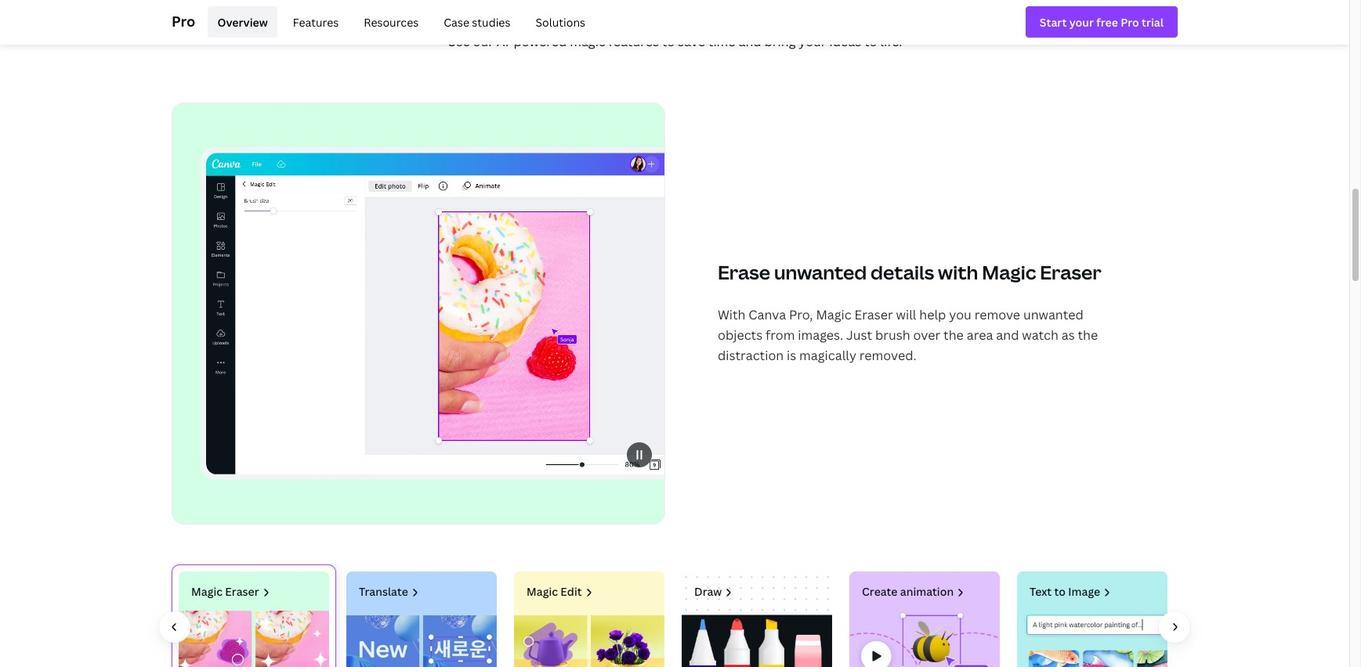 Task type: vqa. For each thing, say whether or not it's contained in the screenshot.
the leftmost "to"
yes



Task type: describe. For each thing, give the bounding box(es) containing it.
removed.
[[860, 347, 917, 365]]

case studies
[[444, 15, 511, 29]]

case
[[444, 15, 470, 29]]

to inside button
[[1055, 585, 1066, 600]]

pro element
[[172, 0, 1178, 44]]

use
[[447, 33, 470, 50]]

text
[[1030, 585, 1052, 600]]

and inside with canva pro, magic eraser will help you remove unwanted objects from images. just brush over the area and watch as the distraction is magically removed.
[[997, 327, 1020, 344]]

from
[[766, 327, 795, 344]]

will
[[897, 307, 917, 324]]

magic inside 'magic edit' 'button'
[[527, 585, 558, 600]]

resources link
[[355, 6, 428, 38]]

ideas
[[830, 33, 862, 50]]

erase unwanted details with magic eraser
[[718, 260, 1102, 286]]

bring
[[765, 33, 796, 50]]

magic eraser button
[[172, 565, 336, 668]]

eraser inside with canva pro, magic eraser will help you remove unwanted objects from images. just brush over the area and watch as the distraction is magically removed.
[[855, 307, 893, 324]]

0 vertical spatial and
[[739, 33, 762, 50]]

1 the from the left
[[944, 327, 964, 344]]

with
[[718, 307, 746, 324]]

our
[[473, 33, 494, 50]]

1 horizontal spatial to
[[865, 33, 878, 50]]

with
[[938, 260, 979, 286]]

text to image button
[[1011, 565, 1175, 668]]

2 horizontal spatial eraser
[[1041, 260, 1102, 286]]

magic eraser
[[191, 585, 259, 600]]

case studies link
[[434, 6, 520, 38]]

draw button
[[675, 565, 840, 668]]

overview
[[217, 15, 268, 29]]

features
[[609, 33, 659, 50]]

2 the from the left
[[1078, 327, 1099, 344]]

canva
[[749, 307, 786, 324]]

brush
[[876, 327, 911, 344]]

pro
[[172, 11, 196, 30]]

create animation
[[862, 585, 954, 600]]

as
[[1062, 327, 1075, 344]]

animation
[[901, 585, 954, 600]]

ai-
[[497, 33, 514, 50]]

create animation button
[[843, 565, 1007, 668]]

distraction
[[718, 347, 784, 365]]



Task type: locate. For each thing, give the bounding box(es) containing it.
and
[[739, 33, 762, 50], [997, 327, 1020, 344]]

the
[[944, 327, 964, 344], [1078, 327, 1099, 344]]

unwanted up watch
[[1024, 307, 1084, 324]]

erase
[[718, 260, 771, 286]]

pro,
[[790, 307, 813, 324]]

overview link
[[208, 6, 277, 38]]

eraser inside button
[[225, 585, 259, 600]]

create
[[862, 585, 898, 600]]

powered
[[514, 33, 567, 50]]

to
[[662, 33, 675, 50], [865, 33, 878, 50], [1055, 585, 1066, 600]]

remove
[[975, 307, 1021, 324]]

translate button
[[339, 565, 504, 668]]

menu bar inside pro element
[[202, 6, 595, 38]]

to left save
[[662, 33, 675, 50]]

magic
[[983, 260, 1037, 286], [816, 307, 852, 324], [191, 585, 223, 600], [527, 585, 558, 600]]

text to image
[[1030, 585, 1101, 600]]

menu bar
[[202, 6, 595, 38]]

magic inside with canva pro, magic eraser will help you remove unwanted objects from images. just brush over the area and watch as the distraction is magically removed.
[[816, 307, 852, 324]]

just
[[847, 327, 873, 344]]

solutions link
[[526, 6, 595, 38]]

magic inside magic eraser button
[[191, 585, 223, 600]]

image
[[1069, 585, 1101, 600]]

1 horizontal spatial the
[[1078, 327, 1099, 344]]

draw
[[695, 585, 722, 600]]

area
[[967, 327, 994, 344]]

menu bar containing overview
[[202, 6, 595, 38]]

to right text
[[1055, 585, 1066, 600]]

use our ai-powered magic features to save time and bring your ideas to life.
[[447, 33, 903, 50]]

1 horizontal spatial and
[[997, 327, 1020, 344]]

translate
[[359, 585, 408, 600]]

0 horizontal spatial to
[[662, 33, 675, 50]]

features link
[[284, 6, 348, 38]]

you
[[950, 307, 972, 324]]

features
[[293, 15, 339, 29]]

watch
[[1023, 327, 1059, 344]]

1 horizontal spatial unwanted
[[1024, 307, 1084, 324]]

details
[[871, 260, 935, 286]]

2 vertical spatial eraser
[[225, 585, 259, 600]]

is
[[787, 347, 797, 365]]

1 vertical spatial unwanted
[[1024, 307, 1084, 324]]

images.
[[798, 327, 844, 344]]

2 horizontal spatial to
[[1055, 585, 1066, 600]]

time
[[709, 33, 736, 50]]

unwanted
[[774, 260, 867, 286], [1024, 307, 1084, 324]]

magic
[[570, 33, 606, 50]]

1 vertical spatial and
[[997, 327, 1020, 344]]

the down the you
[[944, 327, 964, 344]]

unwanted inside with canva pro, magic eraser will help you remove unwanted objects from images. just brush over the area and watch as the distraction is magically removed.
[[1024, 307, 1084, 324]]

0 horizontal spatial eraser
[[225, 585, 259, 600]]

save
[[678, 33, 705, 50]]

over
[[914, 327, 941, 344]]

objects
[[718, 327, 763, 344]]

and down remove at the right
[[997, 327, 1020, 344]]

and right time in the right top of the page
[[739, 33, 762, 50]]

unwanted up pro,
[[774, 260, 867, 286]]

resources
[[364, 15, 419, 29]]

magic edit
[[527, 585, 582, 600]]

the right as
[[1078, 327, 1099, 344]]

0 vertical spatial unwanted
[[774, 260, 867, 286]]

eraser
[[1041, 260, 1102, 286], [855, 307, 893, 324], [225, 585, 259, 600]]

0 horizontal spatial the
[[944, 327, 964, 344]]

help
[[920, 307, 947, 324]]

1 vertical spatial eraser
[[855, 307, 893, 324]]

0 vertical spatial eraser
[[1041, 260, 1102, 286]]

life.
[[881, 33, 903, 50]]

solutions
[[536, 15, 586, 29]]

magic edit button
[[507, 565, 672, 668]]

magically
[[800, 347, 857, 365]]

0 horizontal spatial and
[[739, 33, 762, 50]]

studies
[[472, 15, 511, 29]]

0 horizontal spatial unwanted
[[774, 260, 867, 286]]

with canva pro, magic eraser will help you remove unwanted objects from images. just brush over the area and watch as the distraction is magically removed.
[[718, 307, 1099, 365]]

1 horizontal spatial eraser
[[855, 307, 893, 324]]

to left the life. on the top right of the page
[[865, 33, 878, 50]]

your
[[799, 33, 827, 50]]

edit
[[561, 585, 582, 600]]



